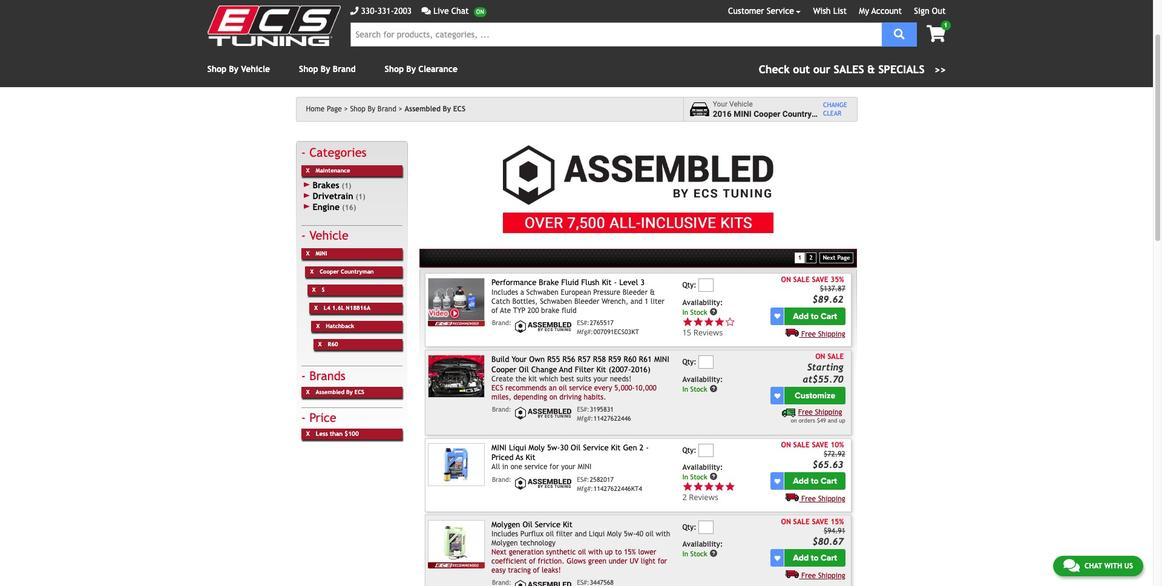 Task type: locate. For each thing, give the bounding box(es) containing it.
1.6l up x hatchback
[[332, 304, 344, 311]]

brand: down ate
[[492, 319, 512, 326]]

sale inside "on sale save 15% $94.91 $80.67"
[[794, 518, 810, 526]]

service right customer
[[767, 6, 794, 16]]

0 vertical spatial ecs tuning recommends this product. image
[[428, 321, 485, 327]]

1 horizontal spatial service
[[569, 384, 592, 392]]

moly inside molygen oil service kit includes purflux oil filter and liqui moly 5w-40 oil with molygen technology next generation synthetic oil with up to 15% lower coefficient of friction. glows green under uv light for easy tracing of leaks!
[[607, 530, 622, 538]]

on up starting
[[816, 353, 826, 361]]

shop by brand link for home page
[[350, 105, 403, 113]]

15%
[[831, 518, 844, 526], [624, 548, 636, 557]]

qty: for $80.67
[[683, 523, 697, 532]]

1 horizontal spatial page
[[838, 254, 850, 261]]

3 free shipping from the top
[[802, 572, 846, 580]]

your up 2016
[[713, 100, 728, 108]]

1 availability: from the top
[[683, 298, 723, 307]]

reviews inside 15 reviews 'link'
[[694, 327, 723, 338]]

by for shop by brand link related to shop by vehicle
[[321, 64, 330, 74]]

15% inside molygen oil service kit includes purflux oil filter and liqui moly 5w-40 oil with molygen technology next generation synthetic oil with up to 15% lower coefficient of friction. glows green under uv light for easy tracing of leaks!
[[624, 548, 636, 557]]

1 horizontal spatial s
[[830, 109, 835, 118]]

your vehicle 2016 mini cooper countryman s hatchback l4 1.6l
[[713, 100, 907, 118]]

es#3195831 - 11427622446 - build your own r55 r56 r57 r58 r59 r60 r61 mini cooper oil change and filter kit (2007-2016) - create the kit which best suits your needs! - assembled by ecs - mini image
[[428, 355, 485, 398]]

change clear
[[824, 101, 848, 117]]

live chat
[[434, 6, 469, 16]]

0 horizontal spatial 2
[[640, 443, 644, 452]]

ecs tuning recommends this product. image up es#3195831 - 11427622446 - build your own r55 r56 r57 r58 r59 r60 r61 mini cooper oil change and filter kit (2007-2016) - create the kit which best suits your needs! - assembled by ecs - mini image
[[428, 321, 485, 327]]

1 ecs tuning recommends this product. image from the top
[[428, 321, 485, 327]]

15% up $94.91 at the right of the page
[[831, 518, 844, 526]]

0 vertical spatial includes
[[492, 288, 518, 297]]

moly inside mini liqui moly 5w-30 oil service kit gen 2 - priced as kit all in one service for your mini
[[529, 443, 545, 452]]

assembled by ecs - corporate logo image down leaks! at the bottom of page
[[514, 579, 574, 586]]

brand: down miles,
[[492, 406, 512, 413]]

2 assembled by ecs - corporate logo image from the top
[[514, 406, 574, 421]]

shipping up $94.91 at the right of the page
[[819, 495, 846, 503]]

save inside "on sale save 35% $137.87 $89.62"
[[812, 276, 829, 284]]

0 horizontal spatial l4
[[324, 304, 331, 311]]

add to cart for $80.67
[[793, 553, 838, 563]]

kit up filter
[[563, 520, 573, 529]]

3 cart from the top
[[821, 553, 838, 563]]

1 15 reviews link from the top
[[683, 317, 769, 338]]

molygen
[[492, 520, 520, 529], [492, 539, 518, 547]]

shipping for $65.63
[[819, 495, 846, 503]]

service inside mini liqui moly 5w-30 oil service kit gen 2 - priced as kit all in one service for your mini
[[583, 443, 609, 452]]

l4 inside your vehicle 2016 mini cooper countryman s hatchback l4 1.6l
[[879, 109, 888, 118]]

out
[[932, 6, 946, 16]]

None text field
[[699, 356, 714, 369], [699, 444, 714, 457], [699, 521, 714, 534], [699, 356, 714, 369], [699, 444, 714, 457], [699, 521, 714, 534]]

(1)
[[342, 182, 352, 190], [356, 193, 366, 201]]

0 vertical spatial liqui
[[509, 443, 526, 452]]

your up the every
[[594, 375, 608, 383]]

under
[[609, 557, 628, 566]]

1 stock from the top
[[691, 308, 708, 316]]

and inside performance brake fluid flush kit - level 3 includes a schwaben european pressure bleeder & catch bottles, schwaben bleeder wrench, and 1 liter of ate typ 200 brake fluid
[[631, 297, 643, 306]]

4 qty: from the top
[[683, 523, 697, 532]]

3 brand: from the top
[[492, 476, 512, 483]]

liqui up as
[[509, 443, 526, 452]]

moly left 30
[[529, 443, 545, 452]]

save for $65.63
[[812, 441, 829, 449]]

free up "on sale save 15% $94.91 $80.67" at the bottom right of page
[[802, 495, 816, 503]]

1 horizontal spatial l4
[[879, 109, 888, 118]]

add to cart down $65.63
[[793, 476, 838, 486]]

brand up home page link at the left of page
[[333, 64, 356, 74]]

1 vertical spatial mfg#:
[[577, 415, 593, 422]]

star image right 15 on the right bottom
[[715, 317, 725, 327]]

& up liter
[[650, 288, 655, 297]]

schwaben up brake
[[540, 297, 573, 306]]

(16)
[[342, 204, 356, 212]]

2 question sign image from the top
[[710, 549, 718, 558]]

0 horizontal spatial brand
[[333, 64, 356, 74]]

add to wish list image
[[775, 313, 781, 319], [775, 555, 781, 561]]

n18b16a
[[346, 304, 371, 311]]

next inside molygen oil service kit includes purflux oil filter and liqui moly 5w-40 oil with molygen technology next generation synthetic oil with up to 15% lower coefficient of friction. glows green under uv light for easy tracing of leaks!
[[492, 548, 507, 557]]

0 vertical spatial chat
[[452, 6, 469, 16]]

green
[[588, 557, 607, 566]]

15 reviews
[[683, 327, 723, 338]]

shop by vehicle
[[207, 64, 270, 74]]

2 brand: from the top
[[492, 406, 512, 413]]

availability: in stock
[[683, 298, 723, 316], [683, 375, 723, 393], [683, 463, 723, 481], [683, 540, 723, 558]]

on inside "on sale save 35% $137.87 $89.62"
[[781, 276, 791, 284]]

5w-
[[547, 443, 560, 452], [624, 530, 636, 538]]

(1) up the (16)
[[356, 193, 366, 201]]

by down clearance
[[443, 105, 451, 113]]

15
[[683, 327, 692, 338]]

0 horizontal spatial (1)
[[342, 182, 352, 190]]

to down $65.63
[[811, 476, 819, 486]]

vehicle down ecs tuning image
[[241, 64, 270, 74]]

by up home page link at the left of page
[[321, 64, 330, 74]]

0 vertical spatial add
[[793, 311, 809, 321]]

cart down $65.63
[[821, 476, 838, 486]]

filter
[[575, 365, 594, 374]]

2 availability: from the top
[[683, 375, 723, 384]]

availability: in stock up "15 reviews"
[[683, 298, 723, 316]]

1 vertical spatial vehicle
[[730, 100, 753, 108]]

r58
[[593, 355, 606, 364]]

question sign image up 2 reviews
[[710, 473, 718, 481]]

0 vertical spatial brand:
[[492, 319, 512, 326]]

stock for first question sign image
[[691, 473, 708, 481]]

0 horizontal spatial moly
[[529, 443, 545, 452]]

4 stock from the top
[[691, 550, 708, 558]]

1 vertical spatial add to wish list image
[[775, 478, 781, 484]]

0 vertical spatial of
[[492, 306, 498, 315]]

free shipping right free shipping icon
[[802, 572, 846, 580]]

save inside "on sale save 15% $94.91 $80.67"
[[812, 518, 829, 526]]

2 2 reviews link from the top
[[683, 492, 736, 503]]

1 vertical spatial 1.6l
[[332, 304, 344, 311]]

1 vertical spatial s
[[322, 286, 325, 293]]

r60 up (2007-
[[624, 355, 637, 364]]

stock for 2nd question sign icon from the bottom of the page
[[691, 308, 708, 316]]

and
[[631, 297, 643, 306], [828, 417, 838, 424], [575, 530, 587, 538]]

your inside your vehicle 2016 mini cooper countryman s hatchback l4 1.6l
[[713, 100, 728, 108]]

0 horizontal spatial your
[[561, 463, 576, 471]]

0 horizontal spatial service
[[535, 520, 561, 529]]

mfg#: inside es#: 3195831 mfg#: 11427622446
[[577, 415, 593, 422]]

qty: for $89.62
[[683, 281, 697, 290]]

1 mfg#: from the top
[[577, 328, 593, 335]]

2 es#: from the top
[[577, 406, 590, 413]]

to down $89.62
[[811, 311, 819, 321]]

kit down r58
[[597, 365, 606, 374]]

to inside molygen oil service kit includes purflux oil filter and liqui moly 5w-40 oil with molygen technology next generation synthetic oil with up to 15% lower coefficient of friction. glows green under uv light for easy tracing of leaks!
[[615, 548, 622, 557]]

2 save from the top
[[812, 441, 829, 449]]

free up the orders
[[799, 408, 813, 417]]

star image
[[683, 317, 693, 327], [693, 317, 704, 327], [683, 482, 693, 492], [693, 482, 704, 492], [704, 482, 715, 492], [715, 482, 725, 492]]

with up green
[[589, 548, 603, 557]]

2 vertical spatial add to cart button
[[785, 549, 846, 567]]

comments image
[[1064, 558, 1080, 573]]

1 horizontal spatial on
[[791, 417, 797, 424]]

x inside the x maintenance brakes (1) drivetrain (1) engine (16)
[[306, 167, 310, 174]]

1 add to cart from the top
[[793, 311, 838, 321]]

1 vertical spatial molygen
[[492, 539, 518, 547]]

availability: down "15 reviews"
[[683, 375, 723, 384]]

brand: down in at the left of the page
[[492, 476, 512, 483]]

0 vertical spatial cooper
[[754, 109, 781, 118]]

1 vertical spatial l4
[[324, 304, 331, 311]]

1 vertical spatial free shipping
[[802, 495, 846, 503]]

to for $89.62
[[811, 311, 819, 321]]

1 vertical spatial service
[[583, 443, 609, 452]]

on down the an
[[550, 393, 558, 401]]

1 link down sign out
[[917, 21, 951, 44]]

1 add to wish list image from the top
[[775, 393, 781, 399]]

shipping
[[819, 330, 846, 338], [815, 408, 843, 417], [819, 495, 846, 503], [819, 572, 846, 580]]

0 vertical spatial service
[[767, 6, 794, 16]]

list
[[834, 6, 847, 16]]

2 free shipping from the top
[[802, 495, 846, 503]]

3 qty: from the top
[[683, 446, 697, 455]]

x r60
[[318, 341, 338, 347]]

of left leaks! at the bottom of page
[[533, 566, 540, 575]]

0 vertical spatial mfg#:
[[577, 328, 593, 335]]

es#2582017 - 11427622446kt4 - mini liqui moly 5w-30 oil service kit gen 2 - priced as kit - all in one service for your mini - assembled by ecs - mini image
[[428, 443, 485, 486]]

es#: left 2765517
[[577, 319, 590, 326]]

reviews inside 2 reviews link
[[689, 492, 719, 503]]

2 horizontal spatial 2
[[810, 254, 813, 261]]

chat
[[452, 6, 469, 16], [1085, 562, 1103, 570]]

x for x hatchback
[[316, 322, 320, 329]]

oil inside build your own r55 r56 r57 r58 r59 r60 r61 mini cooper oil change and filter kit (2007-2016) create the kit which best suits your needs! ecs recommends an oil service every 5,000-10,000 miles, depending on driving habits.
[[519, 365, 529, 374]]

1 vertical spatial 1 link
[[795, 252, 806, 264]]

up up the under
[[605, 548, 613, 557]]

1 includes from the top
[[492, 288, 518, 297]]

add to cart button for $65.63
[[785, 473, 846, 490]]

stock right 'light'
[[691, 550, 708, 558]]

1 horizontal spatial cooper
[[492, 365, 517, 374]]

ecs up miles,
[[492, 384, 503, 392]]

x for x r60
[[318, 341, 322, 347]]

2 vertical spatial add to cart
[[793, 553, 838, 563]]

2 stock from the top
[[691, 385, 708, 393]]

1 vertical spatial your
[[512, 355, 527, 364]]

mfg#: for r57
[[577, 415, 593, 422]]

0 vertical spatial and
[[631, 297, 643, 306]]

service inside mini liqui moly 5w-30 oil service kit gen 2 - priced as kit all in one service for your mini
[[525, 463, 548, 471]]

next page link
[[820, 252, 854, 264]]

2 includes from the top
[[492, 530, 518, 538]]

0 horizontal spatial service
[[525, 463, 548, 471]]

2 mfg#: from the top
[[577, 415, 593, 422]]

1 save from the top
[[812, 276, 829, 284]]

cart for $80.67
[[821, 553, 838, 563]]

1 cart from the top
[[821, 311, 838, 321]]

3 mfg#: from the top
[[577, 485, 593, 492]]

phone image
[[350, 7, 359, 15]]

service down suits
[[569, 384, 592, 392]]

0 horizontal spatial ecs
[[355, 388, 365, 395]]

page right home
[[327, 105, 342, 113]]

assembled by ecs - corporate logo image down one
[[514, 476, 574, 491]]

2 add to wish list image from the top
[[775, 478, 781, 484]]

2 add to cart button from the top
[[785, 473, 846, 490]]

add to wish list image
[[775, 393, 781, 399], [775, 478, 781, 484]]

es#: inside es#: 2765517 mfg#: 007091ecs03kt
[[577, 319, 590, 326]]

2 molygen from the top
[[492, 539, 518, 547]]

brand for shop by vehicle
[[333, 64, 356, 74]]

mini inside your vehicle 2016 mini cooper countryman s hatchback l4 1.6l
[[734, 109, 752, 118]]

2016
[[713, 109, 732, 118]]

1 horizontal spatial countryman
[[783, 109, 828, 118]]

5w- inside mini liqui moly 5w-30 oil service kit gen 2 - priced as kit all in one service for your mini
[[547, 443, 560, 452]]

mfg#: for oil
[[577, 485, 593, 492]]

add to cart button down $80.67 at the right bottom of the page
[[785, 549, 846, 567]]

1 vertical spatial brand
[[378, 105, 397, 113]]

shopping cart image
[[927, 25, 946, 42]]

and inside molygen oil service kit includes purflux oil filter and liqui moly 5w-40 oil with molygen technology next generation synthetic oil with up to 15% lower coefficient of friction. glows green under uv light for easy tracing of leaks!
[[575, 530, 587, 538]]

3 es#: from the top
[[577, 476, 590, 483]]

& inside performance brake fluid flush kit - level 3 includes a schwaben european pressure bleeder & catch bottles, schwaben bleeder wrench, and 1 liter of ate typ 200 brake fluid
[[650, 288, 655, 297]]

sale inside "on sale save 35% $137.87 $89.62"
[[794, 276, 810, 284]]

search image
[[894, 28, 905, 39]]

save
[[812, 276, 829, 284], [812, 441, 829, 449], [812, 518, 829, 526]]

0 horizontal spatial 5w-
[[547, 443, 560, 452]]

star image right 2 reviews
[[725, 482, 736, 492]]

page up 35%
[[838, 254, 850, 261]]

every
[[595, 384, 612, 392]]

mfg#: inside es#: 2765517 mfg#: 007091ecs03kt
[[577, 328, 593, 335]]

availability: in stock down 2 reviews
[[683, 540, 723, 558]]

2 vertical spatial free shipping image
[[786, 493, 800, 502]]

price x less than $100
[[306, 410, 359, 437]]

0 horizontal spatial 1 link
[[795, 252, 806, 264]]

2 horizontal spatial with
[[1105, 562, 1123, 570]]

0 vertical spatial hatchback
[[837, 109, 877, 118]]

2 vertical spatial service
[[535, 520, 561, 529]]

es#: inside es#: 3195831 mfg#: 11427622446
[[577, 406, 590, 413]]

0 vertical spatial 15%
[[831, 518, 844, 526]]

r60 inside build your own r55 r56 r57 r58 r59 r60 r61 mini cooper oil change and filter kit (2007-2016) create the kit which best suits your needs! ecs recommends an oil service every 5,000-10,000 miles, depending on driving habits.
[[624, 355, 637, 364]]

007091ecs03kt
[[594, 328, 639, 335]]

sale inside on sale save 10% $72.92 $65.63
[[794, 441, 810, 449]]

mini right 2016
[[734, 109, 752, 118]]

3 add to cart button from the top
[[785, 549, 846, 567]]

oil
[[559, 384, 567, 392], [546, 530, 554, 538], [646, 530, 654, 538], [578, 548, 586, 557]]

x for x l4 1.6l n18b16a
[[314, 304, 318, 311]]

3 save from the top
[[812, 518, 829, 526]]

fluid
[[562, 306, 577, 315]]

es#2765517 - 007091ecs03kt - performance brake fluid flush kit - level 3 - includes a schwaben european pressure bleeder & catch bottles, schwaben bleeder wrench, and 1 liter of ate typ 200 brake fluid - assembled by ecs - audi bmw volkswagen mini porsche image
[[428, 278, 485, 321]]

for right 'light'
[[658, 557, 667, 566]]

1.6l down specials
[[890, 109, 907, 118]]

add for $65.63
[[793, 476, 809, 486]]

kit
[[602, 278, 612, 287], [597, 365, 606, 374], [611, 443, 621, 452], [526, 453, 536, 462], [563, 520, 573, 529]]

on
[[781, 276, 791, 284], [816, 353, 826, 361], [781, 441, 791, 449], [781, 518, 791, 526]]

r55
[[547, 355, 560, 364]]

1 question sign image from the top
[[710, 473, 718, 481]]

bleeder down european
[[575, 297, 600, 306]]

es#3447568 - 114276224468kt - molygen oil service kit - includes purflux oil filter and liqui moly 5w-40 oil with molygen technology - assembled by ecs - mini image
[[428, 520, 485, 563]]

shop by brand link right home page link at the left of page
[[350, 105, 403, 113]]

Search text field
[[350, 22, 882, 47]]

2 add to wish list image from the top
[[775, 555, 781, 561]]

x maintenance brakes (1) drivetrain (1) engine (16)
[[306, 167, 366, 212]]

add down on sale save 10% $72.92 $65.63
[[793, 476, 809, 486]]

free inside free shipping on orders $49 and up
[[799, 408, 813, 417]]

performance brake fluid flush kit - level 3 includes a schwaben european pressure bleeder & catch bottles, schwaben bleeder wrench, and 1 liter of ate typ 200 brake fluid
[[492, 278, 665, 315]]

1 vertical spatial &
[[650, 288, 655, 297]]

includes
[[492, 288, 518, 297], [492, 530, 518, 538]]

by up price x less than $100
[[346, 388, 353, 395]]

cooper inside your vehicle 2016 mini cooper countryman s hatchback l4 1.6l
[[754, 109, 781, 118]]

shipping inside free shipping on orders $49 and up
[[815, 408, 843, 417]]

add
[[793, 311, 809, 321], [793, 476, 809, 486], [793, 553, 809, 563]]

add to cart button down $89.62
[[785, 308, 846, 325]]

liqui
[[509, 443, 526, 452], [589, 530, 605, 538]]

1 vertical spatial oil
[[571, 443, 581, 452]]

service
[[767, 6, 794, 16], [583, 443, 609, 452], [535, 520, 561, 529]]

by for shop by clearance link
[[407, 64, 416, 74]]

shipping up '$49'
[[815, 408, 843, 417]]

0 vertical spatial up
[[839, 417, 846, 424]]

shop by brand link for shop by vehicle
[[299, 64, 356, 74]]

brand for home page
[[378, 105, 397, 113]]

0 horizontal spatial on
[[550, 393, 558, 401]]

availability: in stock up 2 reviews
[[683, 463, 723, 481]]

3 availability: from the top
[[683, 463, 723, 472]]

service inside molygen oil service kit includes purflux oil filter and liqui moly 5w-40 oil with molygen technology next generation synthetic oil with up to 15% lower coefficient of friction. glows green under uv light for easy tracing of leaks!
[[535, 520, 561, 529]]

qty: for $65.63
[[683, 446, 697, 455]]

1 assembled by ecs - corporate logo image from the top
[[514, 319, 574, 334]]

stock right 10,000 at bottom right
[[691, 385, 708, 393]]

assembled by ecs - corporate logo image
[[514, 319, 574, 334], [514, 406, 574, 421], [514, 476, 574, 491], [514, 579, 574, 586]]

2 for 2
[[810, 254, 813, 261]]

save up $72.92
[[812, 441, 829, 449]]

0 vertical spatial 1 link
[[917, 21, 951, 44]]

the
[[516, 375, 527, 383]]

1 vertical spatial add
[[793, 476, 809, 486]]

on inside "on sale save 15% $94.91 $80.67"
[[781, 518, 791, 526]]

mfg#: down the 2582017
[[577, 485, 593, 492]]

0 vertical spatial s
[[830, 109, 835, 118]]

mfg#: inside es#: 2582017 mfg#: 11427622446kt4
[[577, 485, 593, 492]]

and down 3
[[631, 297, 643, 306]]

sales
[[834, 63, 864, 76]]

0 vertical spatial shop by brand link
[[299, 64, 356, 74]]

in
[[683, 308, 689, 316], [683, 385, 689, 393], [683, 473, 689, 481], [683, 550, 689, 558]]

1.6l
[[890, 109, 907, 118], [332, 304, 344, 311]]

0 horizontal spatial -
[[614, 278, 617, 287]]

0 vertical spatial service
[[569, 384, 592, 392]]

2 vertical spatial vehicle
[[310, 228, 349, 242]]

hatchback inside your vehicle 2016 mini cooper countryman s hatchback l4 1.6l
[[837, 109, 877, 118]]

us
[[1125, 562, 1134, 570]]

3 stock from the top
[[691, 473, 708, 481]]

sale up starting
[[828, 353, 844, 361]]

$65.63
[[813, 459, 844, 470]]

chat right live
[[452, 6, 469, 16]]

ecs
[[453, 105, 466, 113], [492, 384, 503, 392], [355, 388, 365, 395]]

sale down '2' link
[[794, 276, 810, 284]]

on inside on sale save 10% $72.92 $65.63
[[781, 441, 791, 449]]

assembled by ecs
[[405, 105, 466, 113]]

0 horizontal spatial your
[[512, 355, 527, 364]]

cooper
[[754, 109, 781, 118], [320, 268, 339, 275], [492, 365, 517, 374]]

0 horizontal spatial for
[[550, 463, 559, 471]]

star image
[[704, 317, 715, 327], [715, 317, 725, 327], [725, 482, 736, 492]]

1 vertical spatial service
[[525, 463, 548, 471]]

ecs down clearance
[[453, 105, 466, 113]]

your down mini liqui moly 5w-30 oil service kit gen 2 - priced as kit link
[[561, 463, 576, 471]]

2016)
[[631, 365, 651, 374]]

service inside build your own r55 r56 r57 r58 r59 r60 r61 mini cooper oil change and filter kit (2007-2016) create the kit which best suits your needs! ecs recommends an oil service every 5,000-10,000 miles, depending on driving habits.
[[569, 384, 592, 392]]

1 free shipping from the top
[[802, 330, 846, 338]]

&
[[868, 63, 875, 76], [650, 288, 655, 297]]

1 horizontal spatial for
[[658, 557, 667, 566]]

free shipping on orders $49 and up
[[791, 408, 846, 424]]

1 vertical spatial for
[[658, 557, 667, 566]]

recommends
[[506, 384, 547, 392]]

by left clearance
[[407, 64, 416, 74]]

oil right 30
[[571, 443, 581, 452]]

3 add to cart from the top
[[793, 553, 838, 563]]

hatchback down sales & specials 'link'
[[837, 109, 877, 118]]

gen
[[623, 443, 637, 452]]

- up pressure
[[614, 278, 617, 287]]

1 horizontal spatial &
[[868, 63, 875, 76]]

0 vertical spatial add to wish list image
[[775, 313, 781, 319]]

free shipping image
[[786, 328, 800, 337], [782, 409, 796, 417], [786, 493, 800, 502]]

1 horizontal spatial up
[[839, 417, 846, 424]]

x for x cooper countryman
[[310, 268, 314, 275]]

1 es#: from the top
[[577, 319, 590, 326]]

$137.87
[[820, 285, 846, 293]]

- right gen on the right bottom of the page
[[646, 443, 649, 452]]

in up 2 reviews
[[683, 473, 689, 481]]

cart down $89.62
[[821, 311, 838, 321]]

shop by brand right home page link at the left of page
[[350, 105, 397, 113]]

sign out
[[915, 6, 946, 16]]

shop by clearance
[[385, 64, 458, 74]]

sale
[[794, 276, 810, 284], [828, 353, 844, 361], [794, 441, 810, 449], [794, 518, 810, 526]]

2 ecs tuning recommends this product. image from the top
[[428, 563, 485, 568]]

1 horizontal spatial (1)
[[356, 193, 366, 201]]

shop by brand link
[[299, 64, 356, 74], [350, 105, 403, 113]]

1 horizontal spatial chat
[[1085, 562, 1103, 570]]

save for $80.67
[[812, 518, 829, 526]]

includes inside molygen oil service kit includes purflux oil filter and liqui moly 5w-40 oil with molygen technology next generation synthetic oil with up to 15% lower coefficient of friction. glows green under uv light for easy tracing of leaks!
[[492, 530, 518, 538]]

1 vertical spatial 1
[[798, 254, 802, 261]]

by right home page link at the left of page
[[368, 105, 376, 113]]

habits.
[[584, 393, 607, 401]]

molygen up the generation
[[492, 520, 520, 529]]

filter
[[556, 530, 573, 538]]

2 vertical spatial save
[[812, 518, 829, 526]]

2 qty: from the top
[[683, 358, 697, 367]]

0 vertical spatial moly
[[529, 443, 545, 452]]

needs!
[[610, 375, 632, 383]]

es#: inside es#: 2582017 mfg#: 11427622446kt4
[[577, 476, 590, 483]]

0 horizontal spatial &
[[650, 288, 655, 297]]

kit up pressure
[[602, 278, 612, 287]]

sale up free shipping icon
[[794, 518, 810, 526]]

10%
[[831, 441, 844, 449]]

1 add to wish list image from the top
[[775, 313, 781, 319]]

2 add from the top
[[793, 476, 809, 486]]

add to cart button for $89.62
[[785, 308, 846, 325]]

comments image
[[422, 7, 431, 15]]

schwaben down the brake
[[527, 288, 559, 297]]

es#: left the 2582017
[[577, 476, 590, 483]]

0 horizontal spatial hatchback
[[326, 322, 354, 329]]

free for $80.67
[[802, 572, 816, 580]]

page
[[327, 105, 342, 113], [838, 254, 850, 261]]

change up which
[[531, 365, 557, 374]]

$100
[[345, 430, 359, 437]]

starting at
[[803, 362, 844, 384]]

brand: for mini
[[492, 476, 512, 483]]

sale for $89.62
[[794, 276, 810, 284]]

qty: up 15 on the right bottom
[[683, 281, 697, 290]]

1 add from the top
[[793, 311, 809, 321]]

None text field
[[699, 279, 714, 292]]

x hatchback
[[316, 322, 354, 329]]

question sign image
[[710, 473, 718, 481], [710, 549, 718, 558]]

save inside on sale save 10% $72.92 $65.63
[[812, 441, 829, 449]]

1 vertical spatial question sign image
[[710, 384, 718, 393]]

oil inside mini liqui moly 5w-30 oil service kit gen 2 - priced as kit all in one service for your mini
[[571, 443, 581, 452]]

oil up glows
[[578, 548, 586, 557]]

purflux
[[521, 530, 544, 538]]

in up 15 on the right bottom
[[683, 308, 689, 316]]

0 horizontal spatial bleeder
[[575, 297, 600, 306]]

es#: for oil
[[577, 476, 590, 483]]

1 add to cart button from the top
[[785, 308, 846, 325]]

free shipping up 'on sale'
[[802, 330, 846, 338]]

1 question sign image from the top
[[710, 308, 718, 316]]

with
[[656, 530, 670, 538], [589, 548, 603, 557], [1105, 562, 1123, 570]]

reviews for 15 reviews
[[694, 327, 723, 338]]

fluid
[[562, 278, 579, 287]]

on for $80.67
[[781, 518, 791, 526]]

vehicle up x mini
[[310, 228, 349, 242]]

1 vertical spatial shop by brand link
[[350, 105, 403, 113]]

2 add to cart from the top
[[793, 476, 838, 486]]

service right one
[[525, 463, 548, 471]]

0 vertical spatial &
[[868, 63, 875, 76]]

free shipping for $80.67
[[802, 572, 846, 580]]

my
[[859, 6, 870, 16]]

your inside build your own r55 r56 r57 r58 r59 r60 r61 mini cooper oil change and filter kit (2007-2016) create the kit which best suits your needs! ecs recommends an oil service every 5,000-10,000 miles, depending on driving habits.
[[594, 375, 608, 383]]

10,000
[[635, 384, 657, 392]]

question sign image
[[710, 308, 718, 316], [710, 384, 718, 393]]

add to cart for $89.62
[[793, 311, 838, 321]]

1 vertical spatial shop by brand
[[350, 105, 397, 113]]

brands
[[310, 368, 346, 382]]

shipping for $89.62
[[819, 330, 846, 338]]

1 vertical spatial bleeder
[[575, 297, 600, 306]]

chat with us link
[[1054, 556, 1144, 576]]

2 horizontal spatial vehicle
[[730, 100, 753, 108]]

0 horizontal spatial and
[[575, 530, 587, 538]]

0 vertical spatial countryman
[[783, 109, 828, 118]]

0 horizontal spatial next
[[492, 548, 507, 557]]

free shipping
[[802, 330, 846, 338], [802, 495, 846, 503], [802, 572, 846, 580]]

sale down the orders
[[794, 441, 810, 449]]

1 qty: from the top
[[683, 281, 697, 290]]

1 vertical spatial assembled
[[316, 388, 345, 395]]

shop by vehicle link
[[207, 64, 270, 74]]

service right 30
[[583, 443, 609, 452]]

ecs tuning recommends this product. image
[[428, 321, 485, 327], [428, 563, 485, 568]]

1 horizontal spatial 5w-
[[624, 530, 636, 538]]

oil inside build your own r55 r56 r57 r58 r59 r60 r61 mini cooper oil change and filter kit (2007-2016) create the kit which best suits your needs! ecs recommends an oil service every 5,000-10,000 miles, depending on driving habits.
[[559, 384, 567, 392]]

change
[[824, 101, 848, 108], [531, 365, 557, 374]]

free right free shipping icon
[[802, 572, 816, 580]]

1 availability: in stock from the top
[[683, 298, 723, 316]]

3 add from the top
[[793, 553, 809, 563]]

cooper up create
[[492, 365, 517, 374]]

0 vertical spatial add to cart
[[793, 311, 838, 321]]

x
[[306, 167, 310, 174], [306, 250, 310, 257], [310, 268, 314, 275], [312, 286, 316, 293], [314, 304, 318, 311], [316, 322, 320, 329], [318, 341, 322, 347], [306, 388, 310, 395], [306, 430, 310, 437]]

0 vertical spatial for
[[550, 463, 559, 471]]

0 vertical spatial reviews
[[694, 327, 723, 338]]

1 inside performance brake fluid flush kit - level 3 includes a schwaben european pressure bleeder & catch bottles, schwaben bleeder wrench, and 1 liter of ate typ 200 brake fluid
[[645, 297, 649, 306]]

2 cart from the top
[[821, 476, 838, 486]]



Task type: vqa. For each thing, say whether or not it's contained in the screenshot.
first Free Shipping icon from the bottom of the page
yes



Task type: describe. For each thing, give the bounding box(es) containing it.
1 2 reviews link from the top
[[683, 482, 769, 503]]

brake
[[541, 306, 560, 315]]

shop for shop by brand link for home page
[[350, 105, 366, 113]]

4 assembled by ecs - corporate logo image from the top
[[514, 579, 574, 586]]

on inside build your own r55 r56 r57 r58 r59 r60 r61 mini cooper oil change and filter kit (2007-2016) create the kit which best suits your needs! ecs recommends an oil service every 5,000-10,000 miles, depending on driving habits.
[[550, 393, 558, 401]]

shop by clearance link
[[385, 64, 458, 74]]

2 availability: in stock from the top
[[683, 375, 723, 393]]

shipping for $80.67
[[819, 572, 846, 580]]

service inside customer service popup button
[[767, 6, 794, 16]]

free shipping image for $89.62
[[786, 328, 800, 337]]

up inside molygen oil service kit includes purflux oil filter and liqui moly 5w-40 oil with molygen technology next generation synthetic oil with up to 15% lower coefficient of friction. glows green under uv light for easy tracing of leaks!
[[605, 548, 613, 557]]

1.6l inside your vehicle 2016 mini cooper countryman s hatchback l4 1.6l
[[890, 109, 907, 118]]

wrench,
[[602, 297, 629, 306]]

2 question sign image from the top
[[710, 384, 718, 393]]

free shipping image
[[786, 570, 800, 578]]

3 assembled by ecs - corporate logo image from the top
[[514, 476, 574, 491]]

starting
[[808, 362, 844, 373]]

3195831
[[590, 406, 614, 413]]

mini liqui moly 5w-30 oil service kit gen 2 - priced as kit all in one service for your mini
[[492, 443, 649, 471]]

4 availability: from the top
[[683, 540, 723, 549]]

sales & specials
[[834, 63, 925, 76]]

leaks!
[[542, 566, 561, 575]]

0 vertical spatial vehicle
[[241, 64, 270, 74]]

sales & specials link
[[759, 61, 946, 78]]

on for $65.63
[[781, 441, 791, 449]]

2 for 2 reviews
[[683, 492, 687, 503]]

add to wish list image for $89.62
[[775, 313, 781, 319]]

which
[[540, 375, 559, 383]]

pressure
[[594, 288, 621, 297]]

liqui inside mini liqui moly 5w-30 oil service kit gen 2 - priced as kit all in one service for your mini
[[509, 443, 526, 452]]

oil inside molygen oil service kit includes purflux oil filter and liqui moly 5w-40 oil with molygen technology next generation synthetic oil with up to 15% lower coefficient of friction. glows green under uv light for easy tracing of leaks!
[[523, 520, 533, 529]]

includes inside performance brake fluid flush kit - level 3 includes a schwaben european pressure bleeder & catch bottles, schwaben bleeder wrench, and 1 liter of ate typ 200 brake fluid
[[492, 288, 518, 297]]

your inside mini liqui moly 5w-30 oil service kit gen 2 - priced as kit all in one service for your mini
[[561, 463, 576, 471]]

glows
[[567, 557, 586, 566]]

maintenance
[[316, 167, 350, 174]]

performance brake fluid flush kit - level 3 link
[[492, 278, 645, 287]]

less
[[316, 430, 328, 437]]

2765517
[[590, 319, 614, 326]]

shop for shop by clearance link
[[385, 64, 404, 74]]

customer service
[[728, 6, 794, 16]]

bottles,
[[513, 297, 538, 306]]

kit inside molygen oil service kit includes purflux oil filter and liqui moly 5w-40 oil with molygen technology next generation synthetic oil with up to 15% lower coefficient of friction. glows green under uv light for easy tracing of leaks!
[[563, 520, 573, 529]]

shop for the shop by vehicle link
[[207, 64, 227, 74]]

mini up priced
[[492, 443, 507, 452]]

0 vertical spatial (1)
[[342, 182, 352, 190]]

s inside your vehicle 2016 mini cooper countryman s hatchback l4 1.6l
[[830, 109, 835, 118]]

empty star image
[[725, 317, 736, 327]]

add to cart for $65.63
[[793, 476, 838, 486]]

customize
[[795, 391, 836, 401]]

on inside free shipping on orders $49 and up
[[791, 417, 797, 424]]

star image left empty star image at the bottom of the page
[[704, 317, 715, 327]]

liqui inside molygen oil service kit includes purflux oil filter and liqui moly 5w-40 oil with molygen technology next generation synthetic oil with up to 15% lower coefficient of friction. glows green under uv light for easy tracing of leaks!
[[589, 530, 605, 538]]

home
[[306, 105, 325, 113]]

ecs tuning recommends this product. image for $80.67
[[428, 563, 485, 568]]

1 vertical spatial hatchback
[[326, 322, 354, 329]]

by for the shop by vehicle link
[[229, 64, 239, 74]]

0 vertical spatial change
[[824, 101, 848, 108]]

cart for $65.63
[[821, 476, 838, 486]]

11427622446kt4
[[594, 485, 642, 492]]

es#: 3195831 mfg#: 11427622446
[[577, 406, 631, 422]]

x for x maintenance brakes (1) drivetrain (1) engine (16)
[[306, 167, 310, 174]]

a
[[521, 288, 524, 297]]

oil right 40
[[646, 530, 654, 538]]

add for $89.62
[[793, 311, 809, 321]]

ecs inside build your own r55 r56 r57 r58 r59 r60 r61 mini cooper oil change and filter kit (2007-2016) create the kit which best suits your needs! ecs recommends an oil service every 5,000-10,000 miles, depending on driving habits.
[[492, 384, 503, 392]]

molygen oil service kit includes purflux oil filter and liqui moly 5w-40 oil with molygen technology next generation synthetic oil with up to 15% lower coefficient of friction. glows green under uv light for easy tracing of leaks!
[[492, 520, 670, 575]]

mini liqui moly 5w-30 oil service kit gen 2 - priced as kit link
[[492, 443, 649, 462]]

star image inside 2 reviews link
[[725, 482, 736, 492]]

add to wish list image for $80.67
[[775, 555, 781, 561]]

flush
[[581, 278, 600, 287]]

cooper inside build your own r55 r56 r57 r58 r59 r60 r61 mini cooper oil change and filter kit (2007-2016) create the kit which best suits your needs! ecs recommends an oil service every 5,000-10,000 miles, depending on driving habits.
[[492, 365, 517, 374]]

& inside 'link'
[[868, 63, 875, 76]]

mini down mini liqui moly 5w-30 oil service kit gen 2 - priced as kit link
[[578, 463, 592, 471]]

all
[[492, 463, 500, 471]]

kit left gen on the right bottom of the page
[[611, 443, 621, 452]]

1 vertical spatial (1)
[[356, 193, 366, 201]]

sale for $65.63
[[794, 441, 810, 449]]

1 horizontal spatial ecs
[[453, 105, 466, 113]]

driving
[[560, 393, 582, 401]]

kit inside build your own r55 r56 r57 r58 r59 r60 r61 mini cooper oil change and filter kit (2007-2016) create the kit which best suits your needs! ecs recommends an oil service every 5,000-10,000 miles, depending on driving habits.
[[597, 365, 606, 374]]

sale for $80.67
[[794, 518, 810, 526]]

suits
[[577, 375, 592, 383]]

3 in from the top
[[683, 473, 689, 481]]

typ
[[513, 306, 526, 315]]

2 inside mini liqui moly 5w-30 oil service kit gen 2 - priced as kit all in one service for your mini
[[640, 443, 644, 452]]

customize link
[[785, 387, 846, 405]]

$49
[[817, 417, 826, 424]]

as
[[516, 453, 524, 462]]

0 vertical spatial 1
[[944, 22, 948, 28]]

1 horizontal spatial with
[[656, 530, 670, 538]]

wish
[[814, 6, 831, 16]]

0 vertical spatial r60
[[328, 341, 338, 347]]

light
[[641, 557, 656, 566]]

of inside performance brake fluid flush kit - level 3 includes a schwaben european pressure bleeder & catch bottles, schwaben bleeder wrench, and 1 liter of ate typ 200 brake fluid
[[492, 306, 498, 315]]

$94.91
[[824, 527, 846, 535]]

cart for $89.62
[[821, 311, 838, 321]]

15% inside "on sale save 15% $94.91 $80.67"
[[831, 518, 844, 526]]

5w- inside molygen oil service kit includes purflux oil filter and liqui moly 5w-40 oil with molygen technology next generation synthetic oil with up to 15% lower coefficient of friction. glows green under uv light for easy tracing of leaks!
[[624, 530, 636, 538]]

on sale save 10% $72.92 $65.63
[[781, 441, 846, 470]]

shop by brand for shop by vehicle
[[299, 64, 356, 74]]

wish list
[[814, 6, 847, 16]]

oil left filter
[[546, 530, 554, 538]]

categories
[[310, 145, 367, 159]]

page for next page
[[838, 254, 850, 261]]

1 horizontal spatial next
[[823, 254, 836, 261]]

by inside brands x assembled by ecs
[[346, 388, 353, 395]]

free for $65.63
[[802, 495, 816, 503]]

2 15 reviews link from the top
[[683, 327, 736, 338]]

add for $80.67
[[793, 553, 809, 563]]

mini inside build your own r55 r56 r57 r58 r59 r60 r61 mini cooper oil change and filter kit (2007-2016) create the kit which best suits your needs! ecs recommends an oil service every 5,000-10,000 miles, depending on driving habits.
[[655, 355, 670, 364]]

at
[[803, 373, 813, 384]]

kit inside performance brake fluid flush kit - level 3 includes a schwaben european pressure bleeder & catch bottles, schwaben bleeder wrench, and 1 liter of ate typ 200 brake fluid
[[602, 278, 612, 287]]

european
[[561, 288, 591, 297]]

x for x s
[[312, 286, 316, 293]]

$55.70
[[813, 373, 844, 384]]

save for $89.62
[[812, 276, 829, 284]]

clear
[[824, 109, 842, 117]]

up inside free shipping on orders $49 and up
[[839, 417, 846, 424]]

1 horizontal spatial 1
[[798, 254, 802, 261]]

1 vertical spatial schwaben
[[540, 297, 573, 306]]

easy
[[492, 566, 506, 575]]

1 vertical spatial with
[[589, 548, 603, 557]]

- inside mini liqui moly 5w-30 oil service kit gen 2 - priced as kit all in one service for your mini
[[646, 443, 649, 452]]

generation
[[509, 548, 544, 557]]

add to cart button for $80.67
[[785, 549, 846, 567]]

1 vertical spatial free shipping image
[[782, 409, 796, 417]]

home page link
[[306, 105, 348, 113]]

200
[[528, 306, 539, 315]]

1 in from the top
[[683, 308, 689, 316]]

es#: 2765517 mfg#: 007091ecs03kt
[[577, 319, 639, 335]]

specials
[[879, 63, 925, 76]]

free shipping for $89.62
[[802, 330, 846, 338]]

free shipping image for $65.63
[[786, 493, 800, 502]]

es#: 2582017 mfg#: 11427622446kt4
[[577, 476, 642, 492]]

1 molygen from the top
[[492, 520, 520, 529]]

your inside build your own r55 r56 r57 r58 r59 r60 r61 mini cooper oil change and filter kit (2007-2016) create the kit which best suits your needs! ecs recommends an oil service every 5,000-10,000 miles, depending on driving habits.
[[512, 355, 527, 364]]

1 brand: from the top
[[492, 319, 512, 326]]

x inside price x less than $100
[[306, 430, 310, 437]]

customer service button
[[728, 5, 801, 18]]

friction.
[[538, 557, 565, 566]]

$80.67
[[813, 536, 844, 547]]

x mini
[[306, 250, 327, 257]]

tracing
[[508, 566, 531, 575]]

to for $65.63
[[811, 476, 819, 486]]

ecs tuning recommends this product. image for $89.62
[[428, 321, 485, 327]]

an
[[549, 384, 557, 392]]

brand: for build
[[492, 406, 512, 413]]

x inside brands x assembled by ecs
[[306, 388, 310, 395]]

stock for 1st question sign image from the bottom of the page
[[691, 550, 708, 558]]

free for $89.62
[[802, 330, 816, 338]]

brands x assembled by ecs
[[306, 368, 365, 395]]

2582017
[[590, 476, 614, 483]]

uv
[[630, 557, 639, 566]]

ecs tuning image
[[207, 5, 341, 46]]

x s
[[312, 286, 325, 293]]

for inside mini liqui moly 5w-30 oil service kit gen 2 - priced as kit all in one service for your mini
[[550, 463, 559, 471]]

account
[[872, 6, 902, 16]]

x for x mini
[[306, 250, 310, 257]]

331-
[[378, 6, 394, 16]]

by for shop by brand link for home page
[[368, 105, 376, 113]]

change inside build your own r55 r56 r57 r58 r59 r60 r61 mini cooper oil change and filter kit (2007-2016) create the kit which best suits your needs! ecs recommends an oil service every 5,000-10,000 miles, depending on driving habits.
[[531, 365, 557, 374]]

shop by brand for home page
[[350, 105, 397, 113]]

depending
[[514, 393, 547, 401]]

on sale save 35% $137.87 $89.62
[[781, 276, 846, 305]]

sign
[[915, 6, 930, 16]]

countryman inside your vehicle 2016 mini cooper countryman s hatchback l4 1.6l
[[783, 109, 828, 118]]

reviews for 2 reviews
[[689, 492, 719, 503]]

assembled inside brands x assembled by ecs
[[316, 388, 345, 395]]

coefficient
[[492, 557, 527, 566]]

3 availability: in stock from the top
[[683, 463, 723, 481]]

and inside free shipping on orders $49 and up
[[828, 417, 838, 424]]

4 in from the top
[[683, 550, 689, 558]]

0 vertical spatial assembled
[[405, 105, 441, 113]]

1 horizontal spatial bleeder
[[623, 288, 648, 297]]

kit
[[529, 375, 537, 383]]

1 vertical spatial chat
[[1085, 562, 1103, 570]]

0 vertical spatial schwaben
[[527, 288, 559, 297]]

1 vertical spatial of
[[529, 557, 536, 566]]

my account
[[859, 6, 902, 16]]

liter
[[651, 297, 665, 306]]

11427622446
[[594, 415, 631, 422]]

0 horizontal spatial 1.6l
[[332, 304, 344, 311]]

page for home page
[[327, 105, 342, 113]]

0 horizontal spatial chat
[[452, 6, 469, 16]]

on for $89.62
[[781, 276, 791, 284]]

vehicle inside your vehicle 2016 mini cooper countryman s hatchback l4 1.6l
[[730, 100, 753, 108]]

1 vertical spatial cooper
[[320, 268, 339, 275]]

2 in from the top
[[683, 385, 689, 393]]

r59
[[609, 355, 622, 364]]

kit right as
[[526, 453, 536, 462]]

for inside molygen oil service kit includes purflux oil filter and liqui moly 5w-40 oil with molygen technology next generation synthetic oil with up to 15% lower coefficient of friction. glows green under uv light for easy tracing of leaks!
[[658, 557, 667, 566]]

ecs inside brands x assembled by ecs
[[355, 388, 365, 395]]

free shipping for $65.63
[[802, 495, 846, 503]]

2 vertical spatial of
[[533, 566, 540, 575]]

- inside performance brake fluid flush kit - level 3 includes a schwaben european pressure bleeder & catch bottles, schwaben bleeder wrench, and 1 liter of ate typ 200 brake fluid
[[614, 278, 617, 287]]

stock for 2nd question sign icon
[[691, 385, 708, 393]]

best
[[561, 375, 575, 383]]

0 horizontal spatial countryman
[[341, 268, 374, 275]]

2 link
[[806, 252, 817, 264]]

es#: for r57
[[577, 406, 590, 413]]

1 horizontal spatial vehicle
[[310, 228, 349, 242]]

to for $80.67
[[811, 553, 819, 563]]

brake
[[539, 278, 559, 287]]

build your own r55 r56 r57 r58 r59 r60 r61 mini cooper oil change and filter kit (2007-2016) create the kit which best suits your needs! ecs recommends an oil service every 5,000-10,000 miles, depending on driving habits.
[[492, 355, 670, 401]]

mini up x cooper countryman
[[316, 250, 327, 257]]

shop for shop by brand link related to shop by vehicle
[[299, 64, 318, 74]]

4 availability: in stock from the top
[[683, 540, 723, 558]]

build
[[492, 355, 510, 364]]

clear link
[[824, 109, 848, 117]]

create
[[492, 375, 514, 383]]



